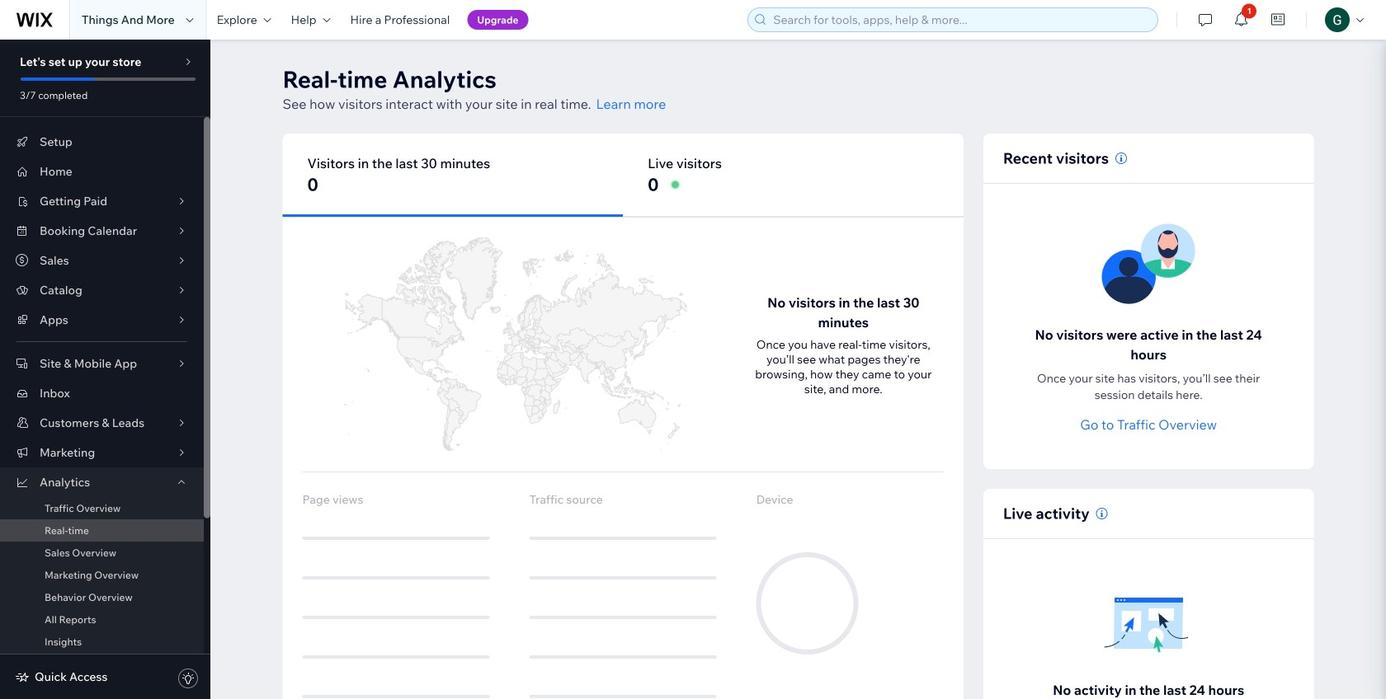 Task type: describe. For each thing, give the bounding box(es) containing it.
sidebar element
[[0, 40, 210, 700]]

Search for tools, apps, help & more... field
[[769, 8, 1153, 31]]



Task type: locate. For each thing, give the bounding box(es) containing it.
a chart. image
[[302, 238, 723, 452]]

tab list
[[283, 134, 964, 217]]



Task type: vqa. For each thing, say whether or not it's contained in the screenshot.
alert
no



